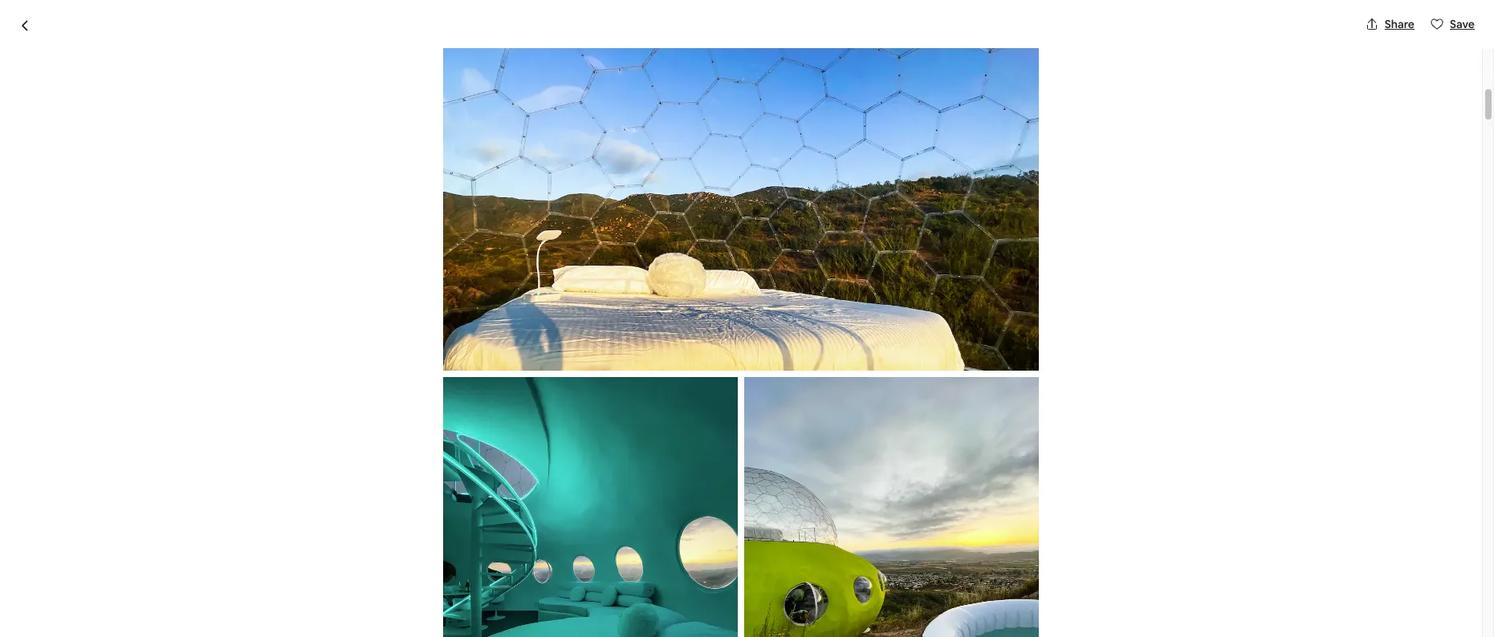 Task type: locate. For each thing, give the bounding box(es) containing it.
hosts.
[[556, 620, 588, 635]]

mexico
[[774, 116, 812, 131]]

ufo
[[291, 82, 334, 109]]

listing image 4 image
[[443, 0, 1039, 371], [443, 0, 1039, 371]]

highly
[[492, 620, 523, 635]]

listing image 5 image
[[443, 378, 738, 638], [443, 378, 738, 638]]

$337
[[911, 529, 951, 552]]

ufo guadalupe image 3 image
[[748, 325, 966, 484]]

california,
[[717, 116, 771, 131]]

· inside entire place hosted by ufo 2 beds · 1 bath
[[472, 536, 475, 553]]

superhost up are
[[389, 599, 452, 616]]

$337 total before taxes
[[911, 529, 1004, 567]]

superhost
[[423, 116, 476, 131], [389, 599, 452, 616]]

de
[[610, 116, 624, 131]]

guadalupe),
[[626, 116, 691, 131]]

1 horizontal spatial ·
[[483, 116, 486, 133]]

baja
[[693, 116, 715, 131]]

·
[[483, 116, 486, 133], [472, 536, 475, 553]]

0 vertical spatial ·
[[483, 116, 486, 133]]

ufo is a superhost superhosts are experienced, highly rated hosts.
[[343, 599, 588, 635]]

a
[[380, 599, 387, 616]]

ufo guadalupe image 4 image
[[972, 153, 1191, 318]]

listing image 6 image
[[744, 378, 1039, 638], [744, 378, 1039, 638]]

ufo guadalupe image 5 image
[[972, 325, 1191, 484]]

0 vertical spatial superhost
[[423, 116, 476, 131]]

1 vertical spatial superhost
[[389, 599, 452, 616]]

· inside ufo guadalupe superhost · francisco zarco (valle de guadalupe), baja california, mexico
[[483, 116, 486, 133]]

save button
[[1424, 10, 1481, 38]]

dialog
[[0, 0, 1494, 638]]

beds
[[440, 536, 469, 553]]

are
[[404, 620, 420, 635]]

· left 1
[[472, 536, 475, 553]]

12/3/2023 button
[[911, 586, 1170, 631]]

Start your search search field
[[621, 13, 862, 51]]

is
[[368, 599, 377, 616]]

· left francisco
[[483, 116, 486, 133]]

ufo guadalupe image 1 image
[[291, 153, 741, 484]]

ufo is a superhost. learn more about ufo. image
[[771, 509, 816, 554], [771, 509, 816, 554]]

superhost down "guadalupe"
[[423, 116, 476, 131]]

0 horizontal spatial ·
[[472, 536, 475, 553]]

1 vertical spatial ·
[[472, 536, 475, 553]]



Task type: describe. For each thing, give the bounding box(es) containing it.
zarco
[[545, 116, 576, 131]]

ufo guadalupe superhost · francisco zarco (valle de guadalupe), baja california, mexico
[[291, 82, 812, 133]]

2
[[430, 536, 437, 553]]

entire
[[291, 509, 340, 531]]

place
[[344, 509, 389, 531]]

share button
[[1359, 10, 1421, 38]]

share
[[1385, 17, 1415, 31]]

superhosts
[[343, 620, 401, 635]]

ufo
[[343, 599, 365, 616]]

francisco zarco (valle de guadalupe), baja california, mexico button
[[492, 114, 812, 133]]

dialog containing share
[[0, 0, 1494, 638]]

superhost inside ufo is a superhost superhosts are experienced, highly rated hosts.
[[389, 599, 452, 616]]

12/3/2023
[[921, 607, 973, 622]]

rated
[[526, 620, 553, 635]]

taxes
[[976, 553, 1004, 567]]

(valle
[[578, 116, 607, 131]]

francisco
[[492, 116, 543, 131]]

1
[[478, 536, 483, 553]]

total
[[911, 553, 937, 567]]

experienced,
[[423, 620, 490, 635]]

superhost inside ufo guadalupe superhost · francisco zarco (valle de guadalupe), baja california, mexico
[[423, 116, 476, 131]]

hosted
[[393, 509, 451, 531]]

guadalupe
[[339, 82, 446, 109]]

entire place hosted by ufo 2 beds · 1 bath
[[291, 509, 513, 553]]

ufo guadalupe image 2 image
[[748, 153, 966, 318]]

bath
[[486, 536, 513, 553]]

before
[[939, 553, 974, 567]]

save
[[1450, 17, 1475, 31]]

by ufo
[[455, 509, 510, 531]]



Task type: vqa. For each thing, say whether or not it's contained in the screenshot.
Three people sit on the front steps of a place listed on Airbnb in Bali facing large tropical trees and vegetation. image
no



